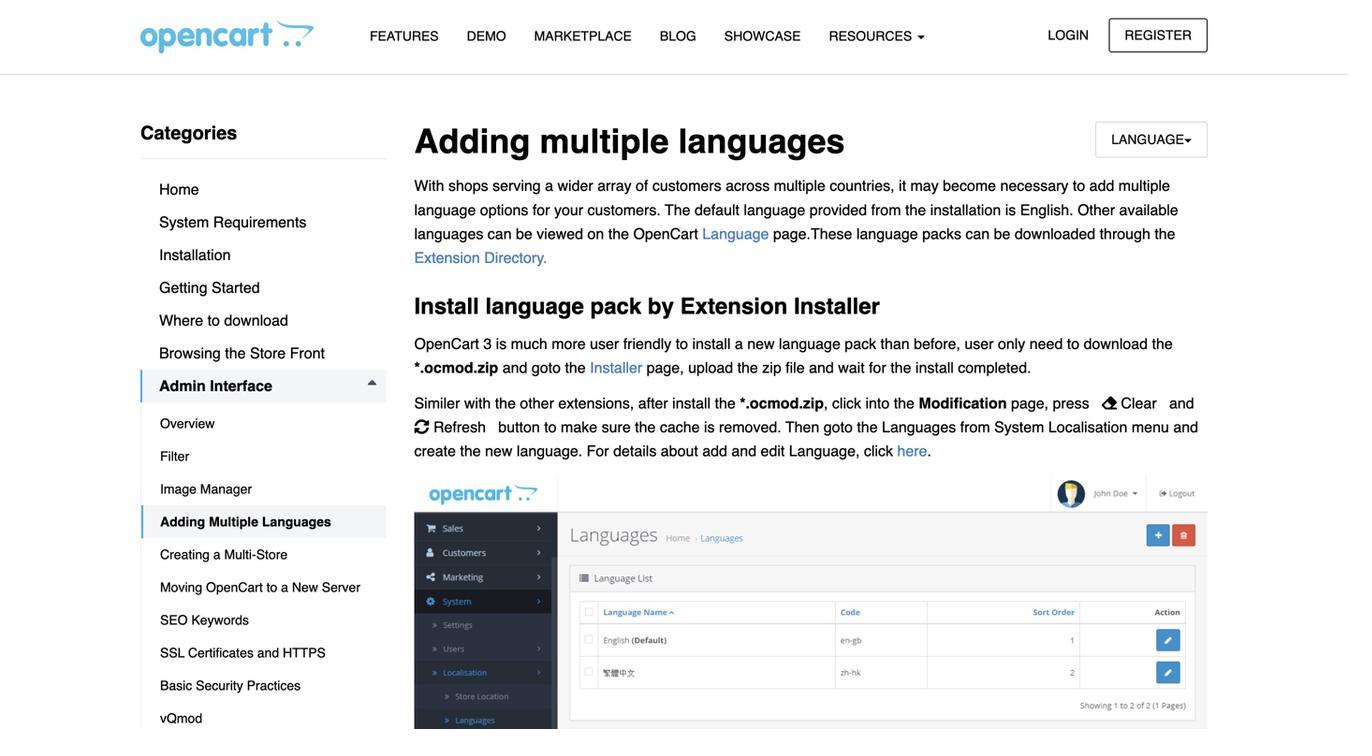Task type: locate. For each thing, give the bounding box(es) containing it.
languages inside refresh   button to make sure the cache is removed. then goto the languages from system localisation menu and create the new language. for details about add and edit language, click
[[882, 419, 957, 436]]

1 vertical spatial from
[[961, 419, 991, 436]]

1 vertical spatial language
[[703, 225, 770, 243]]

the up removed.
[[715, 395, 736, 412]]

click left here link
[[865, 443, 894, 460]]

0 horizontal spatial adding
[[160, 515, 205, 530]]

from down modification
[[961, 419, 991, 436]]

install up 'cache'
[[673, 395, 711, 412]]

1 vertical spatial for
[[869, 359, 887, 377]]

0 vertical spatial add
[[1090, 177, 1115, 195]]

installer down friendly
[[590, 359, 643, 377]]

*.ocmod.zip inside the opencart 3 is much more user friendly to install a new language pack than before, user only need to download the *.ocmod.zip and goto the installer page, upload the zip file and wait for the install completed.
[[415, 359, 499, 377]]

1 vertical spatial store
[[256, 548, 288, 563]]

0 vertical spatial language
[[1112, 132, 1185, 147]]

about
[[661, 443, 699, 460]]

friendly
[[624, 335, 672, 353]]

1 horizontal spatial page,
[[1012, 395, 1049, 412]]

to right where
[[208, 312, 220, 329]]

store down where to download link
[[250, 345, 286, 362]]

languages up across
[[679, 122, 845, 161]]

removed.
[[719, 419, 782, 436]]

creating
[[160, 548, 210, 563]]

opencart down multi-
[[206, 580, 263, 595]]

new down button
[[485, 443, 513, 460]]

1 horizontal spatial adding
[[415, 122, 531, 161]]

1 vertical spatial opencart
[[415, 335, 480, 353]]

home
[[159, 181, 199, 198]]

upload
[[689, 359, 734, 377]]

packs
[[923, 225, 962, 243]]

2 horizontal spatial multiple
[[1119, 177, 1171, 195]]

with
[[464, 395, 491, 412]]

1 horizontal spatial installer
[[794, 294, 881, 320]]

1 horizontal spatial extension
[[681, 294, 788, 320]]

of
[[636, 177, 649, 195]]

to inside "with shops serving a wider array of customers across multiple countries, it may become necessary to add multiple language options for your customers. the default language provided from the installation is english. other available languages can be viewed on the opencart"
[[1073, 177, 1086, 195]]

is inside "with shops serving a wider array of customers across multiple countries, it may become necessary to add multiple language options for your customers. the default language provided from the installation is english. other available languages can be viewed on the opencart"
[[1006, 201, 1017, 219]]

user
[[590, 335, 619, 353], [965, 335, 994, 353]]

1 horizontal spatial for
[[869, 359, 887, 377]]

1 horizontal spatial opencart
[[415, 335, 480, 353]]

*.ocmod.zip up then
[[740, 395, 824, 412]]

the up interface
[[225, 345, 246, 362]]

for inside the opencart 3 is much more user friendly to install a new language pack than before, user only need to download the *.ocmod.zip and goto the installer page, upload the zip file and wait for the install completed.
[[869, 359, 887, 377]]

goto down ,
[[824, 419, 853, 436]]

install up the upload
[[693, 335, 731, 353]]

page, left press
[[1012, 395, 1049, 412]]

user up installer link
[[590, 335, 619, 353]]

and up basic security practices link
[[257, 646, 279, 661]]

pack left "by"
[[591, 294, 642, 320]]

cache
[[660, 419, 700, 436]]

new up the zip
[[748, 335, 775, 353]]

0 horizontal spatial extension
[[415, 249, 480, 266]]

1 horizontal spatial language
[[1112, 132, 1185, 147]]

0 horizontal spatial from
[[872, 201, 902, 219]]

opencart inside the opencart 3 is much more user friendly to install a new language pack than before, user only need to download the *.ocmod.zip and goto the installer page, upload the zip file and wait for the install completed.
[[415, 335, 480, 353]]

available
[[1120, 201, 1179, 219]]

2 horizontal spatial opencart
[[634, 225, 699, 243]]

vqmod
[[160, 711, 202, 726]]

is
[[1006, 201, 1017, 219], [496, 335, 507, 353], [704, 419, 715, 436]]

clear
[[1122, 395, 1158, 412]]

the
[[906, 201, 927, 219], [609, 225, 630, 243], [1155, 225, 1176, 243], [1153, 335, 1174, 353], [225, 345, 246, 362], [565, 359, 586, 377], [738, 359, 759, 377], [891, 359, 912, 377], [495, 395, 516, 412], [715, 395, 736, 412], [894, 395, 915, 412], [635, 419, 656, 436], [857, 419, 878, 436], [460, 443, 481, 460]]

be
[[516, 225, 533, 243], [995, 225, 1011, 243]]

*.ocmod.zip down the 3
[[415, 359, 499, 377]]

vqmod link
[[141, 703, 386, 730]]

blog
[[660, 29, 697, 44]]

is inside the opencart 3 is much more user friendly to install a new language pack than before, user only need to download the *.ocmod.zip and goto the installer page, upload the zip file and wait for the install completed.
[[496, 335, 507, 353]]

0 vertical spatial extension
[[415, 249, 480, 266]]

adding up shops
[[415, 122, 531, 161]]

language up available in the top of the page
[[1112, 132, 1185, 147]]

1 horizontal spatial pack
[[845, 335, 877, 353]]

user up completed. on the right of the page
[[965, 335, 994, 353]]

system
[[159, 214, 209, 231], [995, 419, 1045, 436]]

1 horizontal spatial from
[[961, 419, 991, 436]]

multi-
[[224, 548, 256, 563]]

1 vertical spatial is
[[496, 335, 507, 353]]

2 horizontal spatial is
[[1006, 201, 1017, 219]]

practices
[[247, 679, 301, 694]]

button
[[499, 419, 540, 436]]

1 vertical spatial system
[[995, 419, 1045, 436]]

be inside "with shops serving a wider array of customers across multiple countries, it may become necessary to add multiple language options for your customers. the default language provided from the installation is english. other available languages can be viewed on the opencart"
[[516, 225, 533, 243]]

security
[[196, 679, 243, 694]]

the up the clear   and
[[1153, 335, 1174, 353]]

0 horizontal spatial be
[[516, 225, 533, 243]]

0 horizontal spatial opencart
[[206, 580, 263, 595]]

press
[[1053, 395, 1090, 412]]

by
[[648, 294, 674, 320]]

2 vertical spatial is
[[704, 419, 715, 436]]

add right about
[[703, 443, 728, 460]]

language down the it
[[857, 225, 919, 243]]

1 user from the left
[[590, 335, 619, 353]]

download down getting started link
[[224, 312, 288, 329]]

0 horizontal spatial can
[[488, 225, 512, 243]]

new inside refresh   button to make sure the cache is removed. then goto the languages from system localisation menu and create the new language. for details about add and edit language, click
[[485, 443, 513, 460]]

0 vertical spatial for
[[533, 201, 550, 219]]

1 horizontal spatial languages
[[679, 122, 845, 161]]

after
[[639, 395, 669, 412]]

0 vertical spatial page,
[[647, 359, 684, 377]]

modification
[[919, 395, 1008, 412]]

goto down much
[[532, 359, 561, 377]]

demo
[[467, 29, 506, 44]]

1 vertical spatial extension
[[681, 294, 788, 320]]

provided
[[810, 201, 868, 219]]

is right 'cache'
[[704, 419, 715, 436]]

1 vertical spatial download
[[1084, 335, 1149, 353]]

extension up the upload
[[681, 294, 788, 320]]

1 horizontal spatial add
[[1090, 177, 1115, 195]]

1 vertical spatial install
[[916, 359, 954, 377]]

be inside language page.these language packs can be downloaded through the extension directory.
[[995, 225, 1011, 243]]

1 be from the left
[[516, 225, 533, 243]]

extension up install
[[415, 249, 480, 266]]

multiple
[[540, 122, 669, 161], [774, 177, 826, 195], [1119, 177, 1171, 195]]

languages inside "with shops serving a wider array of customers across multiple countries, it may become necessary to add multiple language options for your customers. the default language provided from the installation is english. other available languages can be viewed on the opencart"
[[415, 225, 484, 243]]

is inside refresh   button to make sure the cache is removed. then goto the languages from system localisation menu and create the new language. for details about add and edit language, click
[[704, 419, 715, 436]]

1 can from the left
[[488, 225, 512, 243]]

1 vertical spatial pack
[[845, 335, 877, 353]]

and down removed.
[[732, 443, 757, 460]]

page, down friendly
[[647, 359, 684, 377]]

a left new
[[281, 580, 288, 595]]

download up eraser icon
[[1084, 335, 1149, 353]]

is down necessary on the top right
[[1006, 201, 1017, 219]]

0 horizontal spatial languages
[[262, 515, 331, 530]]

0 horizontal spatial click
[[833, 395, 862, 412]]

language down default at the top right of the page
[[703, 225, 770, 243]]

0 vertical spatial *.ocmod.zip
[[415, 359, 499, 377]]

1 horizontal spatial is
[[704, 419, 715, 436]]

a left multi-
[[213, 548, 221, 563]]

1 horizontal spatial user
[[965, 335, 994, 353]]

page,
[[647, 359, 684, 377], [1012, 395, 1049, 412]]

languages
[[882, 419, 957, 436], [262, 515, 331, 530]]

adding up the creating
[[160, 515, 205, 530]]

and right menu
[[1174, 419, 1199, 436]]

opencart down the the at the top of the page
[[634, 225, 699, 243]]

to up other on the top right of the page
[[1073, 177, 1086, 195]]

click right ,
[[833, 395, 862, 412]]

login link
[[1033, 18, 1105, 52]]

language
[[1112, 132, 1185, 147], [703, 225, 770, 243]]

downloaded
[[1015, 225, 1096, 243]]

here
[[898, 443, 928, 460]]

0 vertical spatial is
[[1006, 201, 1017, 219]]

to right friendly
[[676, 335, 689, 353]]

from down the it
[[872, 201, 902, 219]]

install language pack by extension installer
[[415, 294, 881, 320]]

2 be from the left
[[995, 225, 1011, 243]]

1 horizontal spatial system
[[995, 419, 1045, 436]]

the inside browsing the store front link
[[225, 345, 246, 362]]

extension
[[415, 249, 480, 266], [681, 294, 788, 320]]

a inside "with shops serving a wider array of customers across multiple countries, it may become necessary to add multiple language options for your customers. the default language provided from the installation is english. other available languages can be viewed on the opencart"
[[545, 177, 554, 195]]

1 horizontal spatial goto
[[824, 419, 853, 436]]

the down after
[[635, 419, 656, 436]]

installed language in language list image
[[415, 475, 1208, 730]]

0 horizontal spatial installer
[[590, 359, 643, 377]]

seo
[[160, 613, 188, 628]]

image manager
[[160, 482, 252, 497]]

resources
[[830, 29, 916, 44]]

0 horizontal spatial add
[[703, 443, 728, 460]]

1 vertical spatial page,
[[1012, 395, 1049, 412]]

and right file
[[809, 359, 834, 377]]

0 vertical spatial opencart
[[634, 225, 699, 243]]

overview link
[[141, 408, 386, 440]]

image
[[160, 482, 197, 497]]

click
[[833, 395, 862, 412], [865, 443, 894, 460]]

0 vertical spatial system
[[159, 214, 209, 231]]

1 horizontal spatial be
[[995, 225, 1011, 243]]

1 horizontal spatial multiple
[[774, 177, 826, 195]]

0 horizontal spatial is
[[496, 335, 507, 353]]

language for language
[[1112, 132, 1185, 147]]

0 horizontal spatial multiple
[[540, 122, 669, 161]]

goto
[[532, 359, 561, 377], [824, 419, 853, 436]]

adding for adding multiple languages
[[415, 122, 531, 161]]

be up directory. on the left top
[[516, 225, 533, 243]]

opencart 3 is much more user friendly to install a new language pack than before, user only need to download the *.ocmod.zip and goto the installer page, upload the zip file and wait for the install completed.
[[415, 335, 1174, 377]]

edit
[[761, 443, 785, 460]]

from
[[872, 201, 902, 219], [961, 419, 991, 436]]

languages down image manager link
[[262, 515, 331, 530]]

moving
[[160, 580, 202, 595]]

0 horizontal spatial new
[[485, 443, 513, 460]]

extension inside language page.these language packs can be downloaded through the extension directory.
[[415, 249, 480, 266]]

1 horizontal spatial download
[[1084, 335, 1149, 353]]

languages up "extension directory." link
[[415, 225, 484, 243]]

0 vertical spatial languages
[[882, 419, 957, 436]]

is right the 3
[[496, 335, 507, 353]]

for
[[587, 443, 610, 460]]

languages up here .
[[882, 419, 957, 436]]

0 vertical spatial goto
[[532, 359, 561, 377]]

1 vertical spatial adding
[[160, 515, 205, 530]]

may
[[911, 177, 939, 195]]

0 horizontal spatial system
[[159, 214, 209, 231]]

the down 'into'
[[857, 419, 878, 436]]

0 horizontal spatial page,
[[647, 359, 684, 377]]

0 horizontal spatial for
[[533, 201, 550, 219]]

0 horizontal spatial goto
[[532, 359, 561, 377]]

for right wait
[[869, 359, 887, 377]]

installer up wait
[[794, 294, 881, 320]]

from inside "with shops serving a wider array of customers across multiple countries, it may become necessary to add multiple language options for your customers. the default language provided from the installation is english. other available languages can be viewed on the opencart"
[[872, 201, 902, 219]]

0 vertical spatial download
[[224, 312, 288, 329]]

and
[[503, 359, 528, 377], [809, 359, 834, 377], [1170, 395, 1195, 412], [1174, 419, 1199, 436], [732, 443, 757, 460], [257, 646, 279, 661]]

can down "installation"
[[966, 225, 990, 243]]

multiple up provided
[[774, 177, 826, 195]]

front
[[290, 345, 325, 362]]

can down options
[[488, 225, 512, 243]]

0 vertical spatial adding
[[415, 122, 531, 161]]

a inside creating a multi-store link
[[213, 548, 221, 563]]

,
[[824, 395, 829, 412]]

system down modification
[[995, 419, 1045, 436]]

installer link
[[590, 359, 643, 377]]

0 vertical spatial from
[[872, 201, 902, 219]]

can inside "with shops serving a wider array of customers across multiple countries, it may become necessary to add multiple language options for your customers. the default language provided from the installation is english. other available languages can be viewed on the opencart"
[[488, 225, 512, 243]]

pack inside the opencart 3 is much more user friendly to install a new language pack than before, user only need to download the *.ocmod.zip and goto the installer page, upload the zip file and wait for the install completed.
[[845, 335, 877, 353]]

1 horizontal spatial can
[[966, 225, 990, 243]]

1 vertical spatial new
[[485, 443, 513, 460]]

to
[[1073, 177, 1086, 195], [208, 312, 220, 329], [676, 335, 689, 353], [1068, 335, 1080, 353], [544, 419, 557, 436], [267, 580, 278, 595]]

moving opencart to a new server
[[160, 580, 361, 595]]

language down 'with'
[[415, 201, 476, 219]]

pack up wait
[[845, 335, 877, 353]]

language up file
[[779, 335, 841, 353]]

default
[[695, 201, 740, 219]]

language.
[[517, 443, 583, 460]]

language inside popup button
[[1112, 132, 1185, 147]]

shops
[[449, 177, 489, 195]]

language inside language page.these language packs can be downloaded through the extension directory.
[[857, 225, 919, 243]]

the down available in the top of the page
[[1155, 225, 1176, 243]]

browsing
[[159, 345, 221, 362]]

language inside language page.these language packs can be downloaded through the extension directory.
[[703, 225, 770, 243]]

1 horizontal spatial click
[[865, 443, 894, 460]]

1 vertical spatial goto
[[824, 419, 853, 436]]

multiple up available in the top of the page
[[1119, 177, 1171, 195]]

to up language.
[[544, 419, 557, 436]]

add inside "with shops serving a wider array of customers across multiple countries, it may become necessary to add multiple language options for your customers. the default language provided from the installation is english. other available languages can be viewed on the opencart"
[[1090, 177, 1115, 195]]

1 vertical spatial add
[[703, 443, 728, 460]]

store up moving opencart to a new server link
[[256, 548, 288, 563]]

with shops serving a wider array of customers across multiple countries, it may become necessary to add multiple language options for your customers. the default language provided from the installation is english. other available languages can be viewed on the opencart
[[415, 177, 1179, 243]]

0 horizontal spatial languages
[[415, 225, 484, 243]]

.
[[928, 443, 932, 460]]

2 vertical spatial opencart
[[206, 580, 263, 595]]

then
[[786, 419, 820, 436]]

getting started link
[[141, 272, 386, 304]]

for
[[533, 201, 550, 219], [869, 359, 887, 377]]

1 vertical spatial click
[[865, 443, 894, 460]]

1 vertical spatial *.ocmod.zip
[[740, 395, 824, 412]]

register
[[1125, 28, 1193, 43]]

language,
[[790, 443, 860, 460]]

1 vertical spatial languages
[[262, 515, 331, 530]]

*.ocmod.zip
[[415, 359, 499, 377], [740, 395, 824, 412]]

2 can from the left
[[966, 225, 990, 243]]

0 vertical spatial installer
[[794, 294, 881, 320]]

be down "installation"
[[995, 225, 1011, 243]]

the down the more
[[565, 359, 586, 377]]

admin
[[159, 378, 206, 395]]

multiple up array
[[540, 122, 669, 161]]

other
[[520, 395, 554, 412]]

sync alt image
[[415, 420, 430, 435]]

the down than
[[891, 359, 912, 377]]

1 vertical spatial installer
[[590, 359, 643, 377]]

0 horizontal spatial pack
[[591, 294, 642, 320]]

a up similer with the other extensions, after install the *.ocmod.zip , click into the modification page, press
[[735, 335, 744, 353]]

0 horizontal spatial user
[[590, 335, 619, 353]]

details
[[614, 443, 657, 460]]

a left wider
[[545, 177, 554, 195]]

a inside moving opencart to a new server link
[[281, 580, 288, 595]]

1 horizontal spatial languages
[[882, 419, 957, 436]]

opencart down install
[[415, 335, 480, 353]]

for left your
[[533, 201, 550, 219]]

language
[[415, 201, 476, 219], [744, 201, 806, 219], [857, 225, 919, 243], [486, 294, 584, 320], [779, 335, 841, 353]]

1 horizontal spatial new
[[748, 335, 775, 353]]

0 vertical spatial pack
[[591, 294, 642, 320]]

0 horizontal spatial *.ocmod.zip
[[415, 359, 499, 377]]

home link
[[141, 173, 386, 206]]

marketplace
[[535, 29, 632, 44]]

1 vertical spatial languages
[[415, 225, 484, 243]]

to inside refresh   button to make sure the cache is removed. then goto the languages from system localisation menu and create the new language. for details about add and edit language, click
[[544, 419, 557, 436]]

server
[[322, 580, 361, 595]]

certificates
[[188, 646, 254, 661]]

system down home
[[159, 214, 209, 231]]

add up other on the top right of the page
[[1090, 177, 1115, 195]]

array
[[598, 177, 632, 195]]

and down much
[[503, 359, 528, 377]]

serving
[[493, 177, 541, 195]]

install down before,
[[916, 359, 954, 377]]

0 vertical spatial new
[[748, 335, 775, 353]]

0 horizontal spatial language
[[703, 225, 770, 243]]



Task type: describe. For each thing, give the bounding box(es) containing it.
more
[[552, 335, 586, 353]]

wider
[[558, 177, 594, 195]]

here link
[[898, 443, 928, 460]]

adding for adding multiple languages
[[160, 515, 205, 530]]

0 vertical spatial click
[[833, 395, 862, 412]]

language link
[[703, 225, 770, 243]]

login
[[1049, 28, 1089, 43]]

install
[[415, 294, 479, 320]]

ssl certificates and https
[[160, 646, 326, 661]]

the inside language page.these language packs can be downloaded through the extension directory.
[[1155, 225, 1176, 243]]

the right 'into'
[[894, 395, 915, 412]]

0 vertical spatial store
[[250, 345, 286, 362]]

than
[[881, 335, 910, 353]]

system inside refresh   button to make sure the cache is removed. then goto the languages from system localisation menu and create the new language. for details about add and edit language, click
[[995, 419, 1045, 436]]

become
[[943, 177, 997, 195]]

through
[[1100, 225, 1151, 243]]

the right on
[[609, 225, 630, 243]]

customers.
[[588, 201, 661, 219]]

image manager link
[[141, 473, 386, 506]]

new inside the opencart 3 is much more user friendly to install a new language pack than before, user only need to download the *.ocmod.zip and goto the installer page, upload the zip file and wait for the install completed.
[[748, 335, 775, 353]]

zip
[[763, 359, 782, 377]]

basic
[[160, 679, 192, 694]]

opencart - open source shopping cart solution image
[[141, 20, 314, 53]]

refresh   button to make sure the cache is removed. then goto the languages from system localisation menu and create the new language. for details about add and edit language, click
[[415, 419, 1199, 460]]

system requirements
[[159, 214, 307, 231]]

ssl certificates and https link
[[141, 637, 386, 670]]

categories
[[141, 122, 237, 144]]

creating a multi-store link
[[141, 539, 386, 571]]

page, inside the opencart 3 is much more user friendly to install a new language pack than before, user only need to download the *.ocmod.zip and goto the installer page, upload the zip file and wait for the install completed.
[[647, 359, 684, 377]]

requirements
[[213, 214, 307, 231]]

overview
[[160, 416, 215, 431]]

installation
[[159, 246, 231, 264]]

customers
[[653, 177, 722, 195]]

eraser image
[[1103, 396, 1118, 411]]

the down may
[[906, 201, 927, 219]]

where to download
[[159, 312, 288, 329]]

options
[[480, 201, 529, 219]]

and right clear
[[1170, 395, 1195, 412]]

basic security practices
[[160, 679, 301, 694]]

store inside creating a multi-store link
[[256, 548, 288, 563]]

3
[[484, 335, 492, 353]]

installer inside the opencart 3 is much more user friendly to install a new language pack than before, user only need to download the *.ocmod.zip and goto the installer page, upload the zip file and wait for the install completed.
[[590, 359, 643, 377]]

extension directory. link
[[415, 249, 548, 266]]

into
[[866, 395, 890, 412]]

to left new
[[267, 580, 278, 595]]

adding multiple languages
[[415, 122, 845, 161]]

file
[[786, 359, 805, 377]]

goto inside the opencart 3 is much more user friendly to install a new language pack than before, user only need to download the *.ocmod.zip and goto the installer page, upload the zip file and wait for the install completed.
[[532, 359, 561, 377]]

interface
[[210, 378, 273, 395]]

manager
[[200, 482, 252, 497]]

marketplace link
[[521, 20, 646, 53]]

language down across
[[744, 201, 806, 219]]

can inside language page.these language packs can be downloaded through the extension directory.
[[966, 225, 990, 243]]

demo link
[[453, 20, 521, 53]]

before,
[[914, 335, 961, 353]]

opencart inside "with shops serving a wider array of customers across multiple countries, it may become necessary to add multiple language options for your customers. the default language provided from the installation is english. other available languages can be viewed on the opencart"
[[634, 225, 699, 243]]

localisation
[[1049, 419, 1128, 436]]

create
[[415, 443, 456, 460]]

getting
[[159, 279, 208, 296]]

admin interface
[[159, 378, 273, 395]]

started
[[212, 279, 260, 296]]

across
[[726, 177, 770, 195]]

need
[[1030, 335, 1064, 353]]

only
[[999, 335, 1026, 353]]

click inside refresh   button to make sure the cache is removed. then goto the languages from system localisation menu and create the new language. for details about add and edit language, click
[[865, 443, 894, 460]]

resources link
[[815, 20, 940, 53]]

english.
[[1021, 201, 1074, 219]]

creating a multi-store
[[160, 548, 288, 563]]

countries,
[[830, 177, 895, 195]]

adding multiple languages
[[160, 515, 331, 530]]

admin interface link
[[141, 370, 386, 403]]

wait
[[839, 359, 865, 377]]

for inside "with shops serving a wider array of customers across multiple countries, it may become necessary to add multiple language options for your customers. the default language provided from the installation is english. other available languages can be viewed on the opencart"
[[533, 201, 550, 219]]

2 vertical spatial install
[[673, 395, 711, 412]]

keywords
[[192, 613, 249, 628]]

to right 'need'
[[1068, 335, 1080, 353]]

download inside the opencart 3 is much more user friendly to install a new language pack than before, user only need to download the *.ocmod.zip and goto the installer page, upload the zip file and wait for the install completed.
[[1084, 335, 1149, 353]]

a inside the opencart 3 is much more user friendly to install a new language pack than before, user only need to download the *.ocmod.zip and goto the installer page, upload the zip file and wait for the install completed.
[[735, 335, 744, 353]]

from inside refresh   button to make sure the cache is removed. then goto the languages from system localisation menu and create the new language. for details about add and edit language, click
[[961, 419, 991, 436]]

sure
[[602, 419, 631, 436]]

2 user from the left
[[965, 335, 994, 353]]

add inside refresh   button to make sure the cache is removed. then goto the languages from system localisation menu and create the new language. for details about add and edit language, click
[[703, 443, 728, 460]]

1 horizontal spatial *.ocmod.zip
[[740, 395, 824, 412]]

completed.
[[959, 359, 1032, 377]]

installation link
[[141, 239, 386, 272]]

similer
[[415, 395, 460, 412]]

goto inside refresh   button to make sure the cache is removed. then goto the languages from system localisation menu and create the new language. for details about add and edit language, click
[[824, 419, 853, 436]]

moving opencart to a new server link
[[141, 571, 386, 604]]

seo keywords link
[[141, 604, 386, 637]]

the up button
[[495, 395, 516, 412]]

basic security practices link
[[141, 670, 386, 703]]

directory.
[[485, 249, 548, 266]]

0 horizontal spatial download
[[224, 312, 288, 329]]

0 vertical spatial languages
[[679, 122, 845, 161]]

filter
[[160, 449, 189, 464]]

menu
[[1132, 419, 1170, 436]]

where
[[159, 312, 203, 329]]

refresh
[[434, 419, 486, 436]]

the down refresh
[[460, 443, 481, 460]]

it
[[899, 177, 907, 195]]

browsing the store front
[[159, 345, 325, 362]]

language inside the opencart 3 is much more user friendly to install a new language pack than before, user only need to download the *.ocmod.zip and goto the installer page, upload the zip file and wait for the install completed.
[[779, 335, 841, 353]]

language up much
[[486, 294, 584, 320]]

the left the zip
[[738, 359, 759, 377]]

clear   and
[[1118, 395, 1203, 412]]

viewed
[[537, 225, 584, 243]]

0 vertical spatial install
[[693, 335, 731, 353]]

language for language page.these language packs can be downloaded through the extension directory.
[[703, 225, 770, 243]]

multiple
[[209, 515, 259, 530]]

showcase link
[[711, 20, 815, 53]]

similer with the other extensions, after install the *.ocmod.zip , click into the modification page, press
[[415, 395, 1103, 412]]

on
[[588, 225, 605, 243]]

necessary
[[1001, 177, 1069, 195]]

new
[[292, 580, 318, 595]]



Task type: vqa. For each thing, say whether or not it's contained in the screenshot.
"Files"
no



